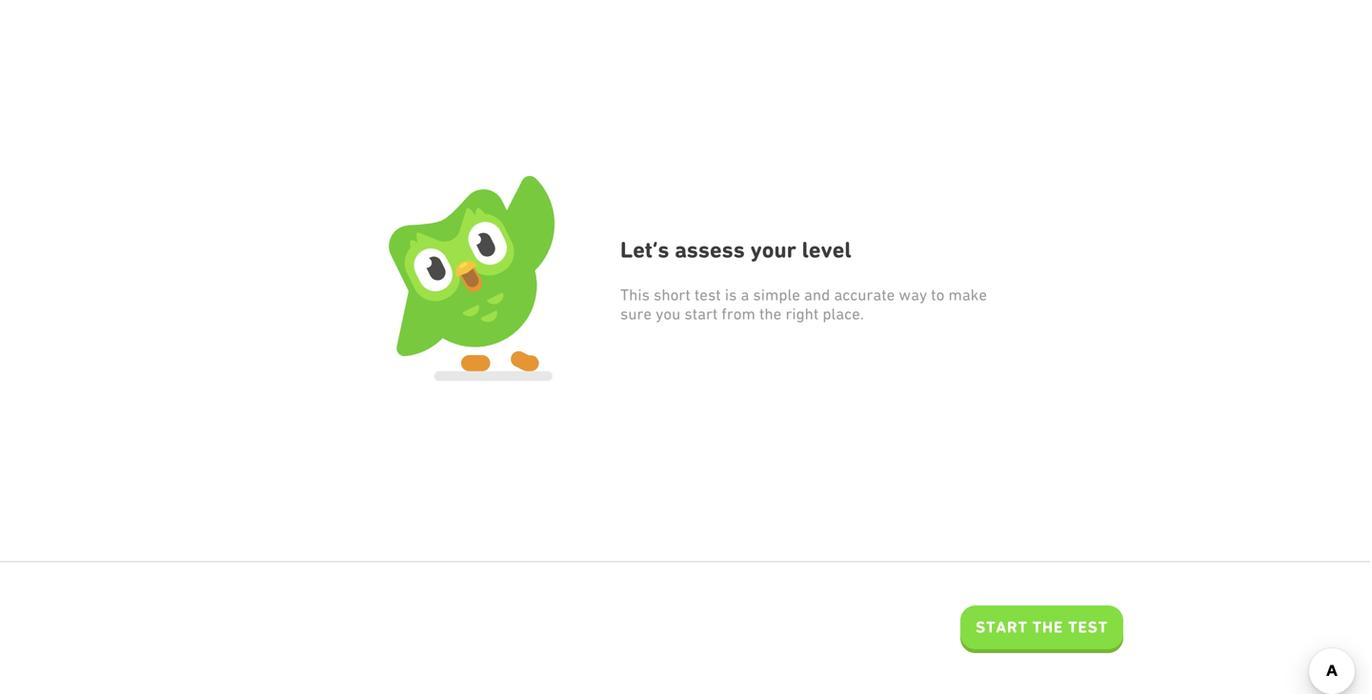 Task type: locate. For each thing, give the bounding box(es) containing it.
the inside this short test is a simple and accurate way to make sure you start from the right place.
[[760, 305, 782, 323]]

from
[[722, 305, 756, 323]]

0 horizontal spatial the
[[760, 305, 782, 323]]

simple
[[753, 286, 801, 304]]

make
[[949, 286, 988, 304]]

1 horizontal spatial the
[[1033, 618, 1064, 637]]

assess
[[675, 237, 745, 264]]

way
[[899, 286, 928, 304]]

start the test button
[[961, 606, 1124, 654]]

test
[[695, 286, 721, 304], [1069, 618, 1109, 637]]

1 horizontal spatial test
[[1069, 618, 1109, 637]]

you
[[656, 305, 681, 323]]

0 vertical spatial the
[[760, 305, 782, 323]]

the right start on the right
[[1033, 618, 1064, 637]]

a
[[741, 286, 750, 304]]

test up start
[[695, 286, 721, 304]]

1 vertical spatial test
[[1069, 618, 1109, 637]]

short
[[654, 286, 691, 304]]

accurate
[[834, 286, 895, 304]]

test inside this short test is a simple and accurate way to make sure you start from the right place.
[[695, 286, 721, 304]]

the down simple
[[760, 305, 782, 323]]

the
[[760, 305, 782, 323], [1033, 618, 1064, 637]]

test inside button
[[1069, 618, 1109, 637]]

and
[[805, 286, 831, 304]]

right
[[786, 305, 819, 323]]

test for the
[[1069, 618, 1109, 637]]

test right start on the right
[[1069, 618, 1109, 637]]

start
[[976, 618, 1028, 637]]

place.
[[823, 305, 864, 323]]

1 vertical spatial the
[[1033, 618, 1064, 637]]

0 vertical spatial test
[[695, 286, 721, 304]]

is
[[725, 286, 737, 304]]

0 horizontal spatial test
[[695, 286, 721, 304]]



Task type: vqa. For each thing, say whether or not it's contained in the screenshot.
from
yes



Task type: describe. For each thing, give the bounding box(es) containing it.
sure
[[621, 305, 652, 323]]

let's assess your level
[[621, 237, 852, 264]]

start
[[685, 305, 718, 323]]

your
[[751, 237, 797, 264]]

let's
[[621, 237, 670, 264]]

this
[[621, 286, 650, 304]]

the inside button
[[1033, 618, 1064, 637]]

this short test is a simple and accurate way to make sure you start from the right place.
[[621, 286, 988, 323]]

level
[[802, 237, 852, 264]]

start the test
[[976, 618, 1109, 637]]

to
[[931, 286, 945, 304]]

test for short
[[695, 286, 721, 304]]



